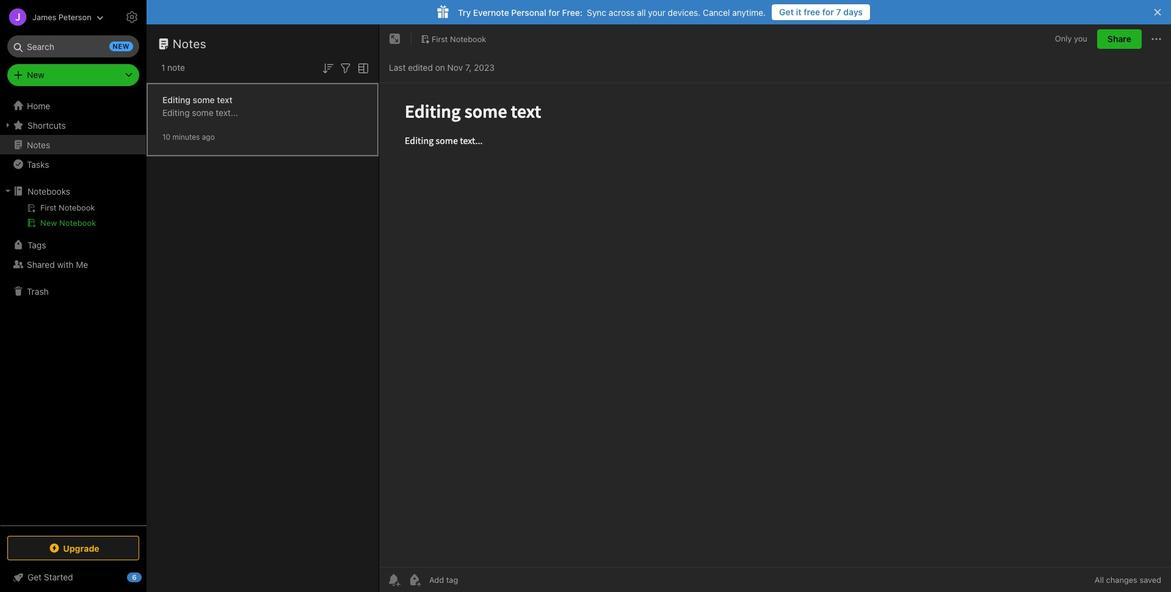 Task type: vqa. For each thing, say whether or not it's contained in the screenshot.
the right TAB
no



Task type: describe. For each thing, give the bounding box(es) containing it.
notebooks
[[27, 186, 70, 196]]

Help and Learning task checklist field
[[0, 568, 147, 587]]

share
[[1108, 34, 1132, 44]]

saved
[[1140, 575, 1161, 585]]

tags button
[[0, 235, 146, 255]]

sync
[[587, 7, 606, 17]]

notebooks link
[[0, 181, 146, 201]]

personal
[[511, 7, 546, 17]]

editing some text
[[162, 94, 233, 105]]

your
[[648, 7, 666, 17]]

last
[[389, 62, 406, 72]]

2023
[[474, 62, 495, 72]]

for for free:
[[549, 7, 560, 17]]

10 minutes ago
[[162, 132, 215, 141]]

evernote
[[473, 7, 509, 17]]

Note Editor text field
[[379, 83, 1171, 567]]

1 note
[[161, 62, 185, 73]]

james
[[32, 12, 56, 22]]

upgrade button
[[7, 536, 139, 561]]

new
[[113, 42, 129, 50]]

expand notebooks image
[[3, 186, 13, 196]]

7,
[[465, 62, 472, 72]]

new search field
[[16, 35, 133, 57]]

home
[[27, 100, 50, 111]]

shared with me
[[27, 259, 88, 270]]

note window element
[[379, 24, 1171, 592]]

all
[[637, 7, 646, 17]]

all
[[1095, 575, 1104, 585]]

shortcuts button
[[0, 115, 146, 135]]

new for new
[[27, 70, 44, 80]]

get it free for 7 days
[[779, 7, 863, 17]]

notebook for new notebook
[[59, 218, 96, 228]]

trash link
[[0, 282, 146, 301]]

days
[[843, 7, 863, 17]]

first
[[432, 34, 448, 44]]

with
[[57, 259, 74, 270]]

only you
[[1055, 34, 1088, 44]]

me
[[76, 259, 88, 270]]

10
[[162, 132, 170, 141]]

text...
[[216, 107, 238, 118]]

editing for editing some text
[[162, 94, 191, 105]]

tree containing home
[[0, 96, 147, 525]]

peterson
[[59, 12, 91, 22]]

new notebook button
[[0, 216, 146, 230]]

new for new notebook
[[40, 218, 57, 228]]

editing for editing some text...
[[162, 107, 190, 118]]

new button
[[7, 64, 139, 86]]

Add filters field
[[338, 60, 353, 76]]

some for text
[[193, 94, 215, 105]]

share button
[[1097, 29, 1142, 49]]

you
[[1074, 34, 1088, 44]]

Search text field
[[16, 35, 131, 57]]

new notebook
[[40, 218, 96, 228]]

6
[[132, 573, 137, 581]]

7
[[836, 7, 841, 17]]

settings image
[[125, 10, 139, 24]]

tags
[[27, 240, 46, 250]]

get started
[[27, 572, 73, 583]]

first notebook
[[432, 34, 486, 44]]

across
[[609, 7, 635, 17]]

notes link
[[0, 135, 146, 154]]

home link
[[0, 96, 147, 115]]

add tag image
[[407, 573, 422, 587]]

Sort options field
[[321, 60, 335, 76]]

1
[[161, 62, 165, 73]]



Task type: locate. For each thing, give the bounding box(es) containing it.
add filters image
[[338, 61, 353, 76]]

tasks
[[27, 159, 49, 169]]

minutes
[[173, 132, 200, 141]]

get left it at the right of the page
[[779, 7, 794, 17]]

last edited on nov 7, 2023
[[389, 62, 495, 72]]

it
[[796, 7, 802, 17]]

new up home
[[27, 70, 44, 80]]

1 horizontal spatial notes
[[173, 37, 206, 51]]

shared with me link
[[0, 255, 146, 274]]

get for get started
[[27, 572, 42, 583]]

get left started
[[27, 572, 42, 583]]

click to collapse image
[[142, 570, 151, 584]]

new inside popup button
[[27, 70, 44, 80]]

1 editing from the top
[[162, 94, 191, 105]]

1 horizontal spatial get
[[779, 7, 794, 17]]

text
[[217, 94, 233, 105]]

some up editing some text...
[[193, 94, 215, 105]]

notes up tasks
[[27, 140, 50, 150]]

new up tags
[[40, 218, 57, 228]]

all changes saved
[[1095, 575, 1161, 585]]

editing some text...
[[162, 107, 238, 118]]

for
[[822, 7, 834, 17], [549, 7, 560, 17]]

for inside button
[[822, 7, 834, 17]]

1 vertical spatial new
[[40, 218, 57, 228]]

1 vertical spatial editing
[[162, 107, 190, 118]]

for left the 7
[[822, 7, 834, 17]]

notebook
[[450, 34, 486, 44], [59, 218, 96, 228]]

View options field
[[353, 60, 371, 76]]

cancel
[[703, 7, 730, 17]]

get inside help and learning task checklist field
[[27, 572, 42, 583]]

0 horizontal spatial get
[[27, 572, 42, 583]]

0 vertical spatial some
[[193, 94, 215, 105]]

0 horizontal spatial notes
[[27, 140, 50, 150]]

new notebook group
[[0, 201, 146, 235]]

0 vertical spatial notes
[[173, 37, 206, 51]]

0 horizontal spatial for
[[549, 7, 560, 17]]

2 editing from the top
[[162, 107, 190, 118]]

new
[[27, 70, 44, 80], [40, 218, 57, 228]]

notebook down try
[[450, 34, 486, 44]]

some down editing some text
[[192, 107, 213, 118]]

for for 7
[[822, 7, 834, 17]]

notes
[[173, 37, 206, 51], [27, 140, 50, 150]]

get for get it free for 7 days
[[779, 7, 794, 17]]

free:
[[562, 7, 583, 17]]

1 horizontal spatial notebook
[[450, 34, 486, 44]]

1 for from the left
[[822, 7, 834, 17]]

0 vertical spatial new
[[27, 70, 44, 80]]

shortcuts
[[27, 120, 66, 130]]

only
[[1055, 34, 1072, 44]]

1 vertical spatial some
[[192, 107, 213, 118]]

get it free for 7 days button
[[772, 4, 870, 20]]

free
[[804, 7, 820, 17]]

nov
[[447, 62, 463, 72]]

notebook inside group
[[59, 218, 96, 228]]

upgrade
[[63, 543, 99, 554]]

notes up note
[[173, 37, 206, 51]]

notebook inside note window element
[[450, 34, 486, 44]]

get
[[779, 7, 794, 17], [27, 572, 42, 583]]

ago
[[202, 132, 215, 141]]

notebook up tags 'button'
[[59, 218, 96, 228]]

james peterson
[[32, 12, 91, 22]]

0 vertical spatial get
[[779, 7, 794, 17]]

add a reminder image
[[387, 573, 401, 587]]

anytime.
[[732, 7, 766, 17]]

devices.
[[668, 7, 701, 17]]

try
[[458, 7, 471, 17]]

on
[[435, 62, 445, 72]]

editing down editing some text
[[162, 107, 190, 118]]

Add tag field
[[428, 575, 520, 586]]

editing up editing some text...
[[162, 94, 191, 105]]

new inside button
[[40, 218, 57, 228]]

changes
[[1106, 575, 1138, 585]]

started
[[44, 572, 73, 583]]

tree
[[0, 96, 147, 525]]

notebook for first notebook
[[450, 34, 486, 44]]

tasks button
[[0, 154, 146, 174]]

0 horizontal spatial notebook
[[59, 218, 96, 228]]

trash
[[27, 286, 49, 296]]

try evernote personal for free: sync across all your devices. cancel anytime.
[[458, 7, 766, 17]]

2 for from the left
[[549, 7, 560, 17]]

1 horizontal spatial for
[[822, 7, 834, 17]]

expand note image
[[388, 32, 402, 46]]

0 vertical spatial notebook
[[450, 34, 486, 44]]

notes inside tree
[[27, 140, 50, 150]]

get inside button
[[779, 7, 794, 17]]

1 vertical spatial notebook
[[59, 218, 96, 228]]

note
[[167, 62, 185, 73]]

some for text...
[[192, 107, 213, 118]]

More actions field
[[1149, 29, 1164, 49]]

Account field
[[0, 5, 104, 29]]

0 vertical spatial editing
[[162, 94, 191, 105]]

shared
[[27, 259, 55, 270]]

edited
[[408, 62, 433, 72]]

some
[[193, 94, 215, 105], [192, 107, 213, 118]]

more actions image
[[1149, 32, 1164, 46]]

1 vertical spatial get
[[27, 572, 42, 583]]

1 vertical spatial notes
[[27, 140, 50, 150]]

editing
[[162, 94, 191, 105], [162, 107, 190, 118]]

for left free:
[[549, 7, 560, 17]]

first notebook button
[[416, 31, 491, 48]]



